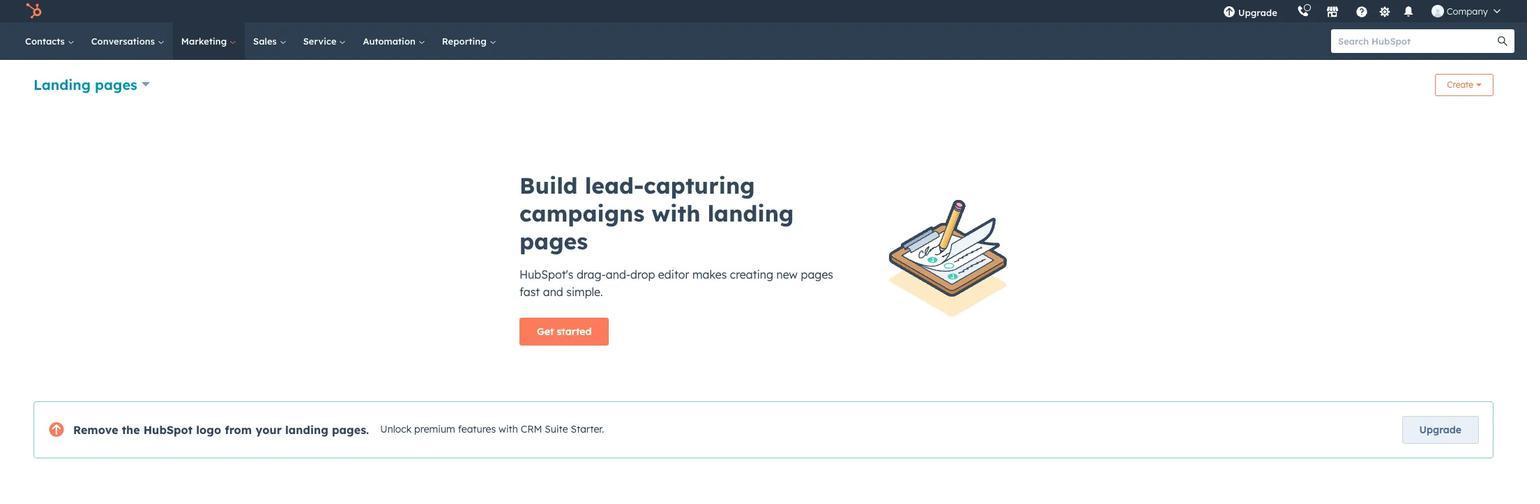 Task type: vqa. For each thing, say whether or not it's contained in the screenshot.
Company popup button
yes



Task type: describe. For each thing, give the bounding box(es) containing it.
company
[[1447, 6, 1488, 17]]

landing pages button
[[33, 74, 150, 94]]

hubspot image
[[25, 3, 42, 20]]

landing pages
[[33, 76, 137, 93]]

upgrade inside menu
[[1238, 7, 1277, 18]]

suite
[[545, 423, 568, 436]]

automation link
[[355, 22, 434, 60]]

crm
[[521, 423, 542, 436]]

landing inside build lead-capturing campaigns with landing pages
[[708, 199, 794, 227]]

with inside build lead-capturing campaigns with landing pages
[[652, 199, 701, 227]]

unlock premium features with crm suite starter.
[[380, 423, 604, 436]]

new
[[777, 268, 798, 282]]

pages inside hubspot's drag-and-drop editor makes creating new pages fast and simple.
[[801, 268, 833, 282]]

hubspot's drag-and-drop editor makes creating new pages fast and simple.
[[520, 268, 833, 299]]

drag-
[[577, 268, 606, 282]]

search image
[[1498, 36, 1508, 46]]

drop
[[631, 268, 655, 282]]

marketing
[[181, 36, 229, 47]]

get
[[537, 326, 554, 338]]

contacts link
[[17, 22, 83, 60]]

and
[[543, 285, 563, 299]]

service
[[303, 36, 339, 47]]

upgrade link
[[1402, 416, 1479, 444]]

calling icon image
[[1297, 6, 1310, 18]]

makes
[[692, 268, 727, 282]]

search button
[[1491, 29, 1515, 53]]

calling icon button
[[1291, 2, 1315, 20]]

campaigns
[[520, 199, 645, 227]]

simple.
[[566, 285, 603, 299]]

reporting
[[442, 36, 489, 47]]

get started button
[[520, 318, 609, 346]]

Search HubSpot search field
[[1331, 29, 1502, 53]]

settings image
[[1379, 6, 1391, 18]]

lead-
[[585, 172, 644, 199]]

hubspot
[[143, 423, 193, 437]]

upgrade image
[[1223, 6, 1236, 19]]

reporting link
[[434, 22, 505, 60]]

logo
[[196, 423, 221, 437]]

pages inside popup button
[[95, 76, 137, 93]]

starter.
[[571, 423, 604, 436]]

marketplaces button
[[1318, 0, 1347, 22]]

help image
[[1356, 6, 1368, 19]]

your
[[256, 423, 282, 437]]

create
[[1447, 80, 1474, 90]]

sales
[[253, 36, 279, 47]]

pages inside build lead-capturing campaigns with landing pages
[[520, 227, 588, 255]]



Task type: locate. For each thing, give the bounding box(es) containing it.
capturing
[[644, 172, 755, 199]]

editor
[[658, 268, 689, 282]]

conversations
[[91, 36, 157, 47]]

pages.
[[332, 423, 369, 437]]

unlock
[[380, 423, 412, 436]]

1 vertical spatial pages
[[520, 227, 588, 255]]

marketing link
[[173, 22, 245, 60]]

pages
[[95, 76, 137, 93], [520, 227, 588, 255], [801, 268, 833, 282]]

2 horizontal spatial pages
[[801, 268, 833, 282]]

menu containing company
[[1213, 0, 1511, 22]]

notifications button
[[1397, 0, 1420, 22]]

contacts
[[25, 36, 67, 47]]

the
[[122, 423, 140, 437]]

1 horizontal spatial pages
[[520, 227, 588, 255]]

menu
[[1213, 0, 1511, 22]]

conversations link
[[83, 22, 173, 60]]

fast
[[520, 285, 540, 299]]

menu item
[[1287, 0, 1290, 22]]

0 horizontal spatial landing
[[285, 423, 328, 437]]

jacob simon image
[[1432, 5, 1444, 17]]

from
[[225, 423, 252, 437]]

with left crm
[[499, 423, 518, 436]]

0 vertical spatial with
[[652, 199, 701, 227]]

premium
[[414, 423, 455, 436]]

with up editor
[[652, 199, 701, 227]]

pages right new on the bottom right
[[801, 268, 833, 282]]

1 vertical spatial upgrade
[[1420, 424, 1462, 437]]

1 horizontal spatial with
[[652, 199, 701, 227]]

company button
[[1423, 0, 1509, 22]]

get started
[[537, 326, 592, 338]]

1 vertical spatial with
[[499, 423, 518, 436]]

1 horizontal spatial upgrade
[[1420, 424, 1462, 437]]

1 horizontal spatial landing
[[708, 199, 794, 227]]

hubspot link
[[17, 3, 52, 20]]

notifications image
[[1402, 6, 1415, 19]]

landing
[[708, 199, 794, 227], [285, 423, 328, 437]]

service link
[[295, 22, 355, 60]]

marketplaces image
[[1326, 6, 1339, 19]]

started
[[557, 326, 592, 338]]

features
[[458, 423, 496, 436]]

build
[[520, 172, 578, 199]]

automation
[[363, 36, 418, 47]]

pages down conversations
[[95, 76, 137, 93]]

hubspot's
[[520, 268, 574, 282]]

0 vertical spatial upgrade
[[1238, 7, 1277, 18]]

0 horizontal spatial with
[[499, 423, 518, 436]]

help button
[[1350, 0, 1374, 22]]

sales link
[[245, 22, 295, 60]]

creating
[[730, 268, 773, 282]]

pages up hubspot's
[[520, 227, 588, 255]]

with
[[652, 199, 701, 227], [499, 423, 518, 436]]

upgrade
[[1238, 7, 1277, 18], [1420, 424, 1462, 437]]

landing right your
[[285, 423, 328, 437]]

landing pages banner
[[33, 70, 1494, 102]]

build lead-capturing campaigns with landing pages
[[520, 172, 794, 255]]

1 vertical spatial landing
[[285, 423, 328, 437]]

0 horizontal spatial pages
[[95, 76, 137, 93]]

and-
[[606, 268, 631, 282]]

0 horizontal spatial upgrade
[[1238, 7, 1277, 18]]

settings link
[[1376, 4, 1394, 18]]

remove the hubspot logo from your landing pages.
[[73, 423, 369, 437]]

landing up creating
[[708, 199, 794, 227]]

0 vertical spatial pages
[[95, 76, 137, 93]]

create button
[[1435, 74, 1494, 96]]

remove
[[73, 423, 118, 437]]

2 vertical spatial pages
[[801, 268, 833, 282]]

landing
[[33, 76, 91, 93]]

0 vertical spatial landing
[[708, 199, 794, 227]]



